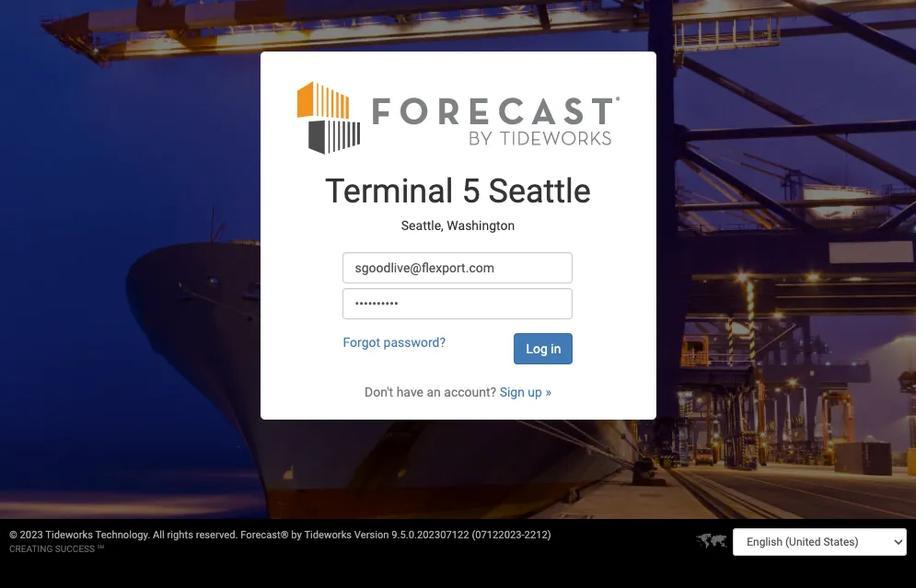 Task type: locate. For each thing, give the bounding box(es) containing it.
forgot password? log in
[[343, 335, 562, 356]]

forgot
[[343, 335, 381, 350]]

terminal 5 seattle seattle, washington
[[325, 172, 592, 233]]

terminal
[[325, 172, 454, 211]]

1 tideworks from the left
[[45, 530, 93, 542]]

up
[[528, 385, 543, 400]]

don't have an account? sign up »
[[365, 385, 552, 400]]

technology.
[[95, 530, 150, 542]]

account?
[[444, 385, 497, 400]]

an
[[427, 385, 441, 400]]

tideworks up success
[[45, 530, 93, 542]]

forecast® by tideworks image
[[297, 79, 620, 155]]

2023
[[20, 530, 43, 542]]

tideworks right by
[[304, 530, 352, 542]]

tideworks
[[45, 530, 93, 542], [304, 530, 352, 542]]

don't
[[365, 385, 394, 400]]

reserved.
[[196, 530, 238, 542]]

seattle
[[489, 172, 592, 211]]

in
[[551, 342, 562, 356]]

0 horizontal spatial tideworks
[[45, 530, 93, 542]]

have
[[397, 385, 424, 400]]

2212)
[[525, 530, 552, 542]]

1 horizontal spatial tideworks
[[304, 530, 352, 542]]

washington
[[447, 219, 515, 233]]

sign up » link
[[500, 385, 552, 400]]

℠
[[97, 545, 104, 555]]

forgot password? link
[[343, 335, 446, 350]]



Task type: vqa. For each thing, say whether or not it's contained in the screenshot.
Don't have an account? Sign up » on the bottom
yes



Task type: describe. For each thing, give the bounding box(es) containing it.
2 tideworks from the left
[[304, 530, 352, 542]]

Email or username text field
[[343, 252, 574, 283]]

password?
[[384, 335, 446, 350]]

forecast®
[[241, 530, 289, 542]]

9.5.0.202307122
[[392, 530, 470, 542]]

»
[[546, 385, 552, 400]]

success
[[55, 545, 95, 555]]

log in button
[[515, 333, 574, 365]]

© 2023 tideworks technology. all rights reserved. forecast® by tideworks version 9.5.0.202307122 (07122023-2212) creating success ℠
[[9, 530, 552, 555]]

©
[[9, 530, 17, 542]]

seattle,
[[402, 219, 444, 233]]

rights
[[167, 530, 193, 542]]

log
[[527, 342, 548, 356]]

creating
[[9, 545, 53, 555]]

version
[[355, 530, 389, 542]]

sign
[[500, 385, 525, 400]]

5
[[462, 172, 481, 211]]

(07122023-
[[472, 530, 525, 542]]

all
[[153, 530, 165, 542]]

Password password field
[[343, 288, 574, 319]]

by
[[291, 530, 302, 542]]



